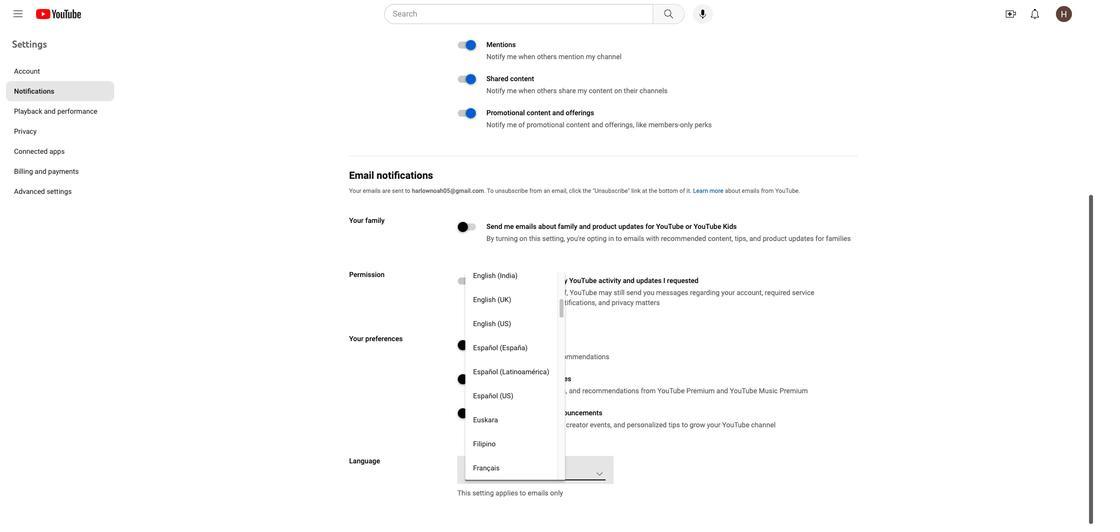 Task type: vqa. For each thing, say whether or not it's contained in the screenshot.
channel to the right
yes



Task type: describe. For each thing, give the bounding box(es) containing it.
announcements
[[487, 353, 538, 361]]

and right updates,
[[569, 387, 581, 395]]

avatar image image
[[1057, 6, 1073, 22]]

to right sent
[[405, 187, 411, 194]]

(latinoamérica)
[[500, 368, 550, 376]]

billing and payments
[[14, 167, 79, 175]]

more
[[710, 187, 724, 194]]

language
[[483, 462, 508, 469]]

emails left with
[[624, 235, 645, 243]]

if
[[487, 289, 491, 297]]

only inside the promotional content and offerings notify me of promotional content and offerings, like members-only perks
[[680, 121, 693, 129]]

settings
[[47, 187, 72, 195]]

and down may at bottom
[[599, 299, 610, 307]]

(us) for español (us)
[[500, 392, 514, 400]]

events,
[[590, 421, 612, 429]]

send for send me emails about my youtube activity and updates i requested if this setting is turned off, youtube may still send you messages regarding your account, required service announcements, legal notifications, and privacy matters
[[487, 277, 503, 285]]

account,
[[737, 289, 764, 297]]

1 horizontal spatial of
[[680, 187, 685, 194]]

español (us)
[[474, 392, 514, 400]]

their
[[624, 87, 638, 95]]

of inside the promotional content and offerings notify me of promotional content and offerings, like members-only perks
[[519, 121, 525, 129]]

me inside shared content notify me when others share my content on their channels
[[507, 87, 517, 95]]

and left music in the right bottom of the page
[[717, 387, 729, 395]]

español for español (us)
[[474, 392, 499, 400]]

filipino
[[474, 440, 496, 448]]

billing
[[14, 167, 33, 175]]

and down offerings
[[592, 121, 604, 129]]

product inside general product updates announcements and recommendations
[[513, 341, 537, 349]]

your for your emails are sent to harlownoah05@gmail.com . to unsubscribe from an email, click the "unsubscribe" link at the bottom of it. learn more about emails from youtube.
[[349, 187, 362, 194]]

1 the from the left
[[583, 187, 592, 194]]

updates inside youtube premium updates announcements, updates, and recommendations from youtube premium and youtube music premium
[[546, 375, 572, 383]]

share
[[559, 87, 576, 95]]

to inside creator updates and announcements product announcements, creator events, and personalized tips to grow your youtube channel
[[682, 421, 688, 429]]

still
[[614, 289, 625, 297]]

turned
[[536, 289, 556, 297]]

learn
[[693, 187, 709, 194]]

account
[[14, 67, 40, 75]]

updates,
[[541, 387, 567, 395]]

recommendations inside general product updates announcements and recommendations
[[553, 353, 610, 361]]

updates left families
[[789, 235, 814, 243]]

you're
[[567, 235, 586, 243]]

comments
[[580, 19, 614, 27]]

me inside the promotional content and offerings notify me of promotional content and offerings, like members-only perks
[[507, 121, 517, 129]]

tips
[[669, 421, 680, 429]]

an
[[544, 187, 551, 194]]

on inside shared content notify me when others share my content on their channels
[[615, 87, 622, 95]]

promotional content and offerings notify me of promotional content and offerings, like members-only perks
[[487, 109, 712, 129]]

grow
[[690, 421, 706, 429]]

promotional
[[527, 121, 565, 129]]

and up promotional
[[553, 109, 564, 117]]

required
[[765, 289, 791, 297]]

announcements
[[552, 409, 603, 417]]

my inside shared content notify me when others share my content on their channels
[[578, 87, 587, 95]]

send me emails about family and product updates for youtube or youtube kids by turning on this setting, you're opting in to emails with recommended content, tips, and product updates for families
[[487, 223, 851, 243]]

this inside send me emails about my youtube activity and updates i requested if this setting is turned off, youtube may still send you messages regarding your account, required service announcements, legal notifications, and privacy matters
[[493, 289, 504, 297]]

2 the from the left
[[649, 187, 658, 194]]

like
[[636, 121, 647, 129]]

notify inside mentions notify me when others mention my channel
[[487, 53, 505, 61]]

messages
[[656, 289, 689, 297]]

personalized
[[627, 421, 667, 429]]

it.
[[687, 187, 692, 194]]

setting,
[[543, 235, 565, 243]]

me up mentions on the top of the page
[[507, 19, 517, 27]]

1 vertical spatial for
[[816, 235, 825, 243]]

youtube.
[[776, 187, 801, 194]]

offerings,
[[605, 121, 635, 129]]

playback and performance
[[14, 107, 97, 115]]

link
[[632, 187, 641, 194]]

your inside send me emails about my youtube activity and updates i requested if this setting is turned off, youtube may still send you messages regarding your account, required service announcements, legal notifications, and privacy matters
[[722, 289, 735, 297]]

me inside send me emails about my youtube activity and updates i requested if this setting is turned off, youtube may still send you messages regarding your account, required service announcements, legal notifications, and privacy matters
[[504, 277, 514, 285]]

sent
[[392, 187, 404, 194]]

announcements,
[[487, 387, 539, 395]]

français
[[474, 464, 500, 472]]

and up you're
[[579, 223, 591, 231]]

email notifications
[[349, 169, 433, 181]]

my inside send me emails about my youtube activity and updates i requested if this setting is turned off, youtube may still send you messages regarding your account, required service announcements, legal notifications, and privacy matters
[[558, 277, 568, 285]]

your for your family
[[349, 217, 364, 225]]

product
[[487, 421, 511, 429]]

activity
[[599, 277, 621, 285]]

playback
[[14, 107, 42, 115]]

and down updates,
[[539, 409, 550, 417]]

my inside mentions notify me when others mention my channel
[[586, 53, 596, 61]]

creator
[[566, 421, 589, 429]]

emails right applies on the left bottom of page
[[528, 489, 549, 497]]

from inside youtube premium updates announcements, updates, and recommendations from youtube premium and youtube music premium
[[641, 387, 656, 395]]

shared content notify me when others share my content on their channels
[[487, 75, 668, 95]]

(india)
[[498, 272, 518, 280]]

advanced settings
[[14, 187, 72, 195]]

(uk)
[[498, 296, 512, 304]]

list box containing english (india)
[[466, 19, 558, 480]]

replies
[[538, 19, 559, 27]]

in
[[609, 235, 614, 243]]

and right 'tips,'
[[750, 235, 761, 243]]

notifications
[[14, 87, 54, 95]]

and right the playback
[[44, 107, 56, 115]]

content up the promotional content and offerings notify me of promotional content and offerings, like members-only perks
[[589, 87, 613, 95]]

kids
[[723, 223, 737, 231]]

are
[[382, 187, 391, 194]]

español for español (españa)
[[474, 344, 499, 352]]

bottom
[[659, 187, 678, 194]]

your emails are sent to harlownoah05@gmail.com . to unsubscribe from an email, click the "unsubscribe" link at the bottom of it. learn more about emails from youtube.
[[349, 187, 801, 194]]

legal
[[540, 299, 555, 307]]

members-
[[649, 121, 680, 129]]

0 horizontal spatial from
[[530, 187, 542, 194]]

i
[[664, 277, 666, 285]]

english for english (us)
[[474, 320, 496, 328]]

music
[[759, 387, 778, 395]]

english for english (india)
[[474, 272, 496, 280]]

when inside mentions notify me when others mention my channel
[[519, 53, 536, 61]]

1 vertical spatial product
[[763, 235, 787, 243]]

creator updates and announcements product announcements, creator events, and personalized tips to grow your youtube channel
[[487, 409, 776, 429]]

to inside send me emails about family and product updates for youtube or youtube kids by turning on this setting, you're opting in to emails with recommended content, tips, and product updates for families
[[616, 235, 622, 243]]

group containing english (india)
[[466, 19, 606, 485]]

creator
[[487, 409, 510, 417]]

this
[[458, 489, 471, 497]]

setting inside send me emails about my youtube activity and updates i requested if this setting is turned off, youtube may still send you messages regarding your account, required service announcements, legal notifications, and privacy matters
[[506, 289, 527, 297]]

mention
[[559, 53, 584, 61]]

opting
[[587, 235, 607, 243]]

youtube inside creator updates and announcements product announcements, creator events, and personalized tips to grow your youtube channel
[[723, 421, 750, 429]]

preferences
[[366, 335, 403, 343]]

your for your preferences
[[349, 335, 364, 343]]

and up send
[[623, 277, 635, 285]]

shared
[[487, 75, 509, 83]]

this setting applies to emails only
[[458, 489, 563, 497]]

requested
[[667, 277, 699, 285]]

general product updates announcements and recommendations
[[487, 341, 610, 361]]

notify me about replies to my comments
[[487, 19, 614, 27]]

send
[[627, 289, 642, 297]]

privacy
[[612, 299, 634, 307]]

email,
[[552, 187, 568, 194]]

emails inside send me emails about my youtube activity and updates i requested if this setting is turned off, youtube may still send you messages regarding your account, required service announcements, legal notifications, and privacy matters
[[516, 277, 537, 285]]



Task type: locate. For each thing, give the bounding box(es) containing it.
0 vertical spatial español
[[474, 344, 499, 352]]

learn more link
[[693, 186, 724, 195]]

0 horizontal spatial premium
[[516, 375, 545, 383]]

notify inside the promotional content and offerings notify me of promotional content and offerings, like members-only perks
[[487, 121, 505, 129]]

announcements, down updates,
[[513, 421, 565, 429]]

recommendations up creator updates and announcements product announcements, creator events, and personalized tips to grow your youtube channel
[[583, 387, 639, 395]]

0 horizontal spatial product
[[513, 341, 537, 349]]

when up "promotional"
[[519, 87, 536, 95]]

emails up the is
[[516, 277, 537, 285]]

notify down "promotional"
[[487, 121, 505, 129]]

connected apps link
[[6, 141, 114, 161], [6, 141, 114, 161]]

product
[[593, 223, 617, 231], [763, 235, 787, 243], [513, 341, 537, 349]]

send inside send me emails about my youtube activity and updates i requested if this setting is turned off, youtube may still send you messages regarding your account, required service announcements, legal notifications, and privacy matters
[[487, 277, 503, 285]]

mentions notify me when others mention my channel
[[487, 41, 622, 61]]

1 horizontal spatial only
[[680, 121, 693, 129]]

the right click
[[583, 187, 592, 194]]

0 vertical spatial for
[[646, 223, 655, 231]]

0 horizontal spatial family
[[366, 217, 385, 225]]

1 horizontal spatial the
[[649, 187, 658, 194]]

español
[[474, 344, 499, 352], [474, 368, 499, 376], [474, 392, 499, 400]]

0 horizontal spatial the
[[583, 187, 592, 194]]

about left "replies"
[[519, 19, 537, 27]]

setting left the is
[[506, 289, 527, 297]]

1 vertical spatial send
[[487, 277, 503, 285]]

1 horizontal spatial on
[[615, 87, 622, 95]]

apps
[[49, 147, 65, 155]]

channel down music in the right bottom of the page
[[752, 421, 776, 429]]

updates inside general product updates announcements and recommendations
[[538, 341, 564, 349]]

1 vertical spatial recommendations
[[583, 387, 639, 395]]

notify down shared
[[487, 87, 505, 95]]

0 horizontal spatial only
[[550, 489, 563, 497]]

english left (uk)
[[474, 296, 496, 304]]

0 horizontal spatial setting
[[473, 489, 494, 497]]

your
[[349, 187, 362, 194], [349, 217, 364, 225], [349, 335, 364, 343]]

my right share
[[578, 87, 587, 95]]

english up general
[[474, 320, 496, 328]]

español for español (latinoamérica)
[[474, 368, 499, 376]]

2 others from the top
[[537, 87, 557, 95]]

families
[[826, 235, 851, 243]]

me up the turning
[[504, 223, 514, 231]]

mentions
[[487, 41, 516, 49]]

2 español from the top
[[474, 368, 499, 376]]

my right mention
[[586, 53, 596, 61]]

me inside mentions notify me when others mention my channel
[[507, 53, 517, 61]]

list box
[[466, 19, 558, 480]]

email language english (us)
[[466, 462, 508, 479]]

your family
[[349, 217, 385, 225]]

recommendations
[[553, 353, 610, 361], [583, 387, 639, 395]]

emails left the "are"
[[363, 187, 381, 194]]

content
[[510, 75, 534, 83], [589, 87, 613, 95], [527, 109, 551, 117], [566, 121, 590, 129]]

1 vertical spatial channel
[[752, 421, 776, 429]]

me up (uk)
[[504, 277, 514, 285]]

2 horizontal spatial from
[[761, 187, 774, 194]]

of down "promotional"
[[519, 121, 525, 129]]

(us) for english (us)
[[498, 320, 512, 328]]

channels
[[640, 87, 668, 95]]

channel inside mentions notify me when others mention my channel
[[597, 53, 622, 61]]

1 horizontal spatial from
[[641, 387, 656, 395]]

0 horizontal spatial your
[[707, 421, 721, 429]]

from up creator updates and announcements product announcements, creator events, and personalized tips to grow your youtube channel
[[641, 387, 656, 395]]

0 vertical spatial this
[[529, 235, 541, 243]]

updates
[[619, 223, 644, 231], [789, 235, 814, 243], [637, 277, 662, 285], [538, 341, 564, 349], [546, 375, 572, 383], [512, 409, 537, 417]]

on right the turning
[[520, 235, 528, 243]]

to right applies on the left bottom of page
[[520, 489, 526, 497]]

others
[[537, 53, 557, 61], [537, 87, 557, 95]]

0 vertical spatial (us)
[[498, 320, 512, 328]]

performance
[[57, 107, 97, 115]]

the right at
[[649, 187, 658, 194]]

0 vertical spatial recommendations
[[553, 353, 610, 361]]

0 vertical spatial only
[[680, 121, 693, 129]]

harlownoah05@gmail.com
[[412, 187, 484, 194]]

2 vertical spatial (us)
[[491, 471, 505, 479]]

account link
[[6, 61, 114, 81], [6, 61, 114, 81]]

1 vertical spatial setting
[[473, 489, 494, 497]]

when
[[519, 53, 536, 61], [519, 87, 536, 95]]

content right shared
[[510, 75, 534, 83]]

2 vertical spatial español
[[474, 392, 499, 400]]

connected
[[14, 147, 48, 155]]

english (india)
[[474, 272, 518, 280]]

(us) inside email language english (us)
[[491, 471, 505, 479]]

premium up announcements,
[[516, 375, 545, 383]]

email left the language
[[466, 462, 481, 469]]

1 vertical spatial of
[[680, 187, 685, 194]]

offerings
[[566, 109, 594, 117]]

0 vertical spatial of
[[519, 121, 525, 129]]

updates inside creator updates and announcements product announcements, creator events, and personalized tips to grow your youtube channel
[[512, 409, 537, 417]]

updates right (españa)
[[538, 341, 564, 349]]

announcements, down the is
[[487, 299, 538, 307]]

1 horizontal spatial for
[[816, 235, 825, 243]]

Search text field
[[393, 8, 651, 21]]

updates down announcements,
[[512, 409, 537, 417]]

email inside email language english (us)
[[466, 462, 481, 469]]

english (uk)
[[474, 296, 512, 304]]

(us) down the language
[[491, 471, 505, 479]]

send me emails about my youtube activity and updates i requested image
[[458, 278, 476, 285]]

español (latinoamérica)
[[474, 368, 550, 376]]

1 vertical spatial email
[[466, 462, 481, 469]]

only left perks
[[680, 121, 693, 129]]

premium up "grow"
[[687, 387, 715, 395]]

on left their
[[615, 87, 622, 95]]

product up in
[[593, 223, 617, 231]]

0 horizontal spatial this
[[493, 289, 504, 297]]

for up with
[[646, 223, 655, 231]]

announcements, inside creator updates and announcements product announcements, creator events, and personalized tips to grow your youtube channel
[[513, 421, 565, 429]]

recommendations up updates,
[[553, 353, 610, 361]]

1 vertical spatial español
[[474, 368, 499, 376]]

my up off,
[[558, 277, 568, 285]]

unsubscribe
[[495, 187, 528, 194]]

1 others from the top
[[537, 53, 557, 61]]

your right "grow"
[[707, 421, 721, 429]]

family down the "are"
[[366, 217, 385, 225]]

channel down comments
[[597, 53, 622, 61]]

and up (latinoamérica)
[[540, 353, 551, 361]]

for
[[646, 223, 655, 231], [816, 235, 825, 243]]

english for english (uk)
[[474, 296, 496, 304]]

youtube premium updates announcements, updates, and recommendations from youtube premium and youtube music premium
[[487, 375, 808, 395]]

recommendations inside youtube premium updates announcements, updates, and recommendations from youtube premium and youtube music premium
[[583, 387, 639, 395]]

euskara
[[474, 416, 498, 424]]

about up setting,
[[539, 223, 557, 231]]

email for email notifications
[[349, 169, 374, 181]]

1 horizontal spatial family
[[558, 223, 578, 231]]

others inside mentions notify me when others mention my channel
[[537, 53, 557, 61]]

(us) up general
[[498, 320, 512, 328]]

family up you're
[[558, 223, 578, 231]]

0 horizontal spatial on
[[520, 235, 528, 243]]

1 español from the top
[[474, 344, 499, 352]]

to right "replies"
[[561, 19, 567, 27]]

0 horizontal spatial channel
[[597, 53, 622, 61]]

1 horizontal spatial your
[[722, 289, 735, 297]]

1 vertical spatial others
[[537, 87, 557, 95]]

3 español from the top
[[474, 392, 499, 400]]

about up turned
[[539, 277, 557, 285]]

service
[[793, 289, 815, 297]]

when inside shared content notify me when others share my content on their channels
[[519, 87, 536, 95]]

.
[[484, 187, 486, 194]]

1 vertical spatial your
[[707, 421, 721, 429]]

(españa)
[[500, 344, 528, 352]]

0 horizontal spatial email
[[349, 169, 374, 181]]

matters
[[636, 299, 660, 307]]

emails up the turning
[[516, 223, 537, 231]]

the
[[583, 187, 592, 194], [649, 187, 658, 194]]

is
[[529, 289, 534, 297]]

1 vertical spatial this
[[493, 289, 504, 297]]

premium right music in the right bottom of the page
[[780, 387, 808, 395]]

general
[[487, 341, 511, 349]]

notifications,
[[557, 299, 597, 307]]

family inside send me emails about family and product updates for youtube or youtube kids by turning on this setting, you're opting in to emails with recommended content, tips, and product updates for families
[[558, 223, 578, 231]]

0 vertical spatial setting
[[506, 289, 527, 297]]

of left it.
[[680, 187, 685, 194]]

me inside send me emails about family and product updates for youtube or youtube kids by turning on this setting, you're opting in to emails with recommended content, tips, and product updates for families
[[504, 223, 514, 231]]

emails right more
[[742, 187, 760, 194]]

on inside send me emails about family and product updates for youtube or youtube kids by turning on this setting, you're opting in to emails with recommended content, tips, and product updates for families
[[520, 235, 528, 243]]

recommended
[[661, 235, 707, 243]]

1 vertical spatial announcements,
[[513, 421, 565, 429]]

with
[[646, 235, 660, 243]]

privacy
[[14, 127, 37, 135]]

product right 'tips,'
[[763, 235, 787, 243]]

notify inside shared content notify me when others share my content on their channels
[[487, 87, 505, 95]]

at
[[642, 187, 648, 194]]

0 vertical spatial announcements,
[[487, 299, 538, 307]]

and right events,
[[614, 421, 626, 429]]

from
[[530, 187, 542, 194], [761, 187, 774, 194], [641, 387, 656, 395]]

about right more
[[725, 187, 741, 194]]

me down shared
[[507, 87, 517, 95]]

off,
[[558, 289, 568, 297]]

billing and payments link
[[6, 161, 114, 181], [6, 161, 114, 181]]

playback and performance link
[[6, 101, 114, 121], [6, 101, 114, 121]]

to right in
[[616, 235, 622, 243]]

email
[[349, 169, 374, 181], [466, 462, 481, 469]]

0 vertical spatial your
[[349, 187, 362, 194]]

1 horizontal spatial premium
[[687, 387, 715, 395]]

1 horizontal spatial product
[[593, 223, 617, 231]]

2 vertical spatial product
[[513, 341, 537, 349]]

1 vertical spatial on
[[520, 235, 528, 243]]

4 notify from the top
[[487, 121, 505, 129]]

from left 'an'
[[530, 187, 542, 194]]

send me emails about my youtube activity and updates i requested if this setting is turned off, youtube may still send you messages regarding your account, required service announcements, legal notifications, and privacy matters
[[487, 277, 815, 307]]

email left 'notifications'
[[349, 169, 374, 181]]

0 vertical spatial your
[[722, 289, 735, 297]]

setting right this
[[473, 489, 494, 497]]

content down offerings
[[566, 121, 590, 129]]

0 horizontal spatial for
[[646, 223, 655, 231]]

0 vertical spatial product
[[593, 223, 617, 231]]

español down english (us)
[[474, 344, 499, 352]]

1 horizontal spatial email
[[466, 462, 481, 469]]

permission
[[349, 271, 385, 279]]

español (españa)
[[474, 344, 528, 352]]

send for send me emails about family and product updates for youtube or youtube kids by turning on this setting, you're opting in to emails with recommended content, tips, and product updates for families
[[487, 223, 503, 231]]

updates up updates,
[[546, 375, 572, 383]]

None search field
[[366, 4, 687, 24]]

1 horizontal spatial channel
[[752, 421, 776, 429]]

1 your from the top
[[349, 187, 362, 194]]

announcements, inside send me emails about my youtube activity and updates i requested if this setting is turned off, youtube may still send you messages regarding your account, required service announcements, legal notifications, and privacy matters
[[487, 299, 538, 307]]

1 horizontal spatial setting
[[506, 289, 527, 297]]

2 send from the top
[[487, 277, 503, 285]]

emails
[[363, 187, 381, 194], [742, 187, 760, 194], [516, 223, 537, 231], [624, 235, 645, 243], [516, 277, 537, 285], [528, 489, 549, 497]]

0 vertical spatial send
[[487, 223, 503, 231]]

send up "by"
[[487, 223, 503, 231]]

channel
[[597, 53, 622, 61], [752, 421, 776, 429]]

updates down link
[[619, 223, 644, 231]]

announcements,
[[487, 299, 538, 307], [513, 421, 565, 429]]

2 vertical spatial your
[[349, 335, 364, 343]]

connected apps
[[14, 147, 65, 155]]

2 your from the top
[[349, 217, 364, 225]]

to right tips
[[682, 421, 688, 429]]

my left comments
[[569, 19, 578, 27]]

(us) up creator
[[500, 392, 514, 400]]

promotional
[[487, 109, 525, 117]]

me down "promotional"
[[507, 121, 517, 129]]

when down notify me about replies to my comments
[[519, 53, 536, 61]]

tips,
[[735, 235, 748, 243]]

about inside send me emails about family and product updates for youtube or youtube kids by turning on this setting, you're opting in to emails with recommended content, tips, and product updates for families
[[539, 223, 557, 231]]

0 vertical spatial others
[[537, 53, 557, 61]]

this inside send me emails about family and product updates for youtube or youtube kids by turning on this setting, you're opting in to emails with recommended content, tips, and product updates for families
[[529, 235, 541, 243]]

updates up you
[[637, 277, 662, 285]]

send up if
[[487, 277, 503, 285]]

me
[[507, 19, 517, 27], [507, 53, 517, 61], [507, 87, 517, 95], [507, 121, 517, 129], [504, 223, 514, 231], [504, 277, 514, 285]]

and inside general product updates announcements and recommendations
[[540, 353, 551, 361]]

0 vertical spatial on
[[615, 87, 622, 95]]

only right applies on the left bottom of page
[[550, 489, 563, 497]]

1 when from the top
[[519, 53, 536, 61]]

0 horizontal spatial of
[[519, 121, 525, 129]]

english down the language
[[466, 471, 489, 479]]

advanced
[[14, 187, 45, 195]]

youtube
[[656, 223, 684, 231], [694, 223, 722, 231], [570, 277, 597, 285], [570, 289, 597, 297], [487, 375, 514, 383], [658, 387, 685, 395], [730, 387, 758, 395], [723, 421, 750, 429]]

to
[[487, 187, 494, 194]]

language
[[349, 457, 380, 465]]

2 notify from the top
[[487, 53, 505, 61]]

this right if
[[493, 289, 504, 297]]

notify up mentions on the top of the page
[[487, 19, 505, 27]]

your inside creator updates and announcements product announcements, creator events, and personalized tips to grow your youtube channel
[[707, 421, 721, 429]]

applies
[[496, 489, 518, 497]]

2 horizontal spatial product
[[763, 235, 787, 243]]

2 horizontal spatial premium
[[780, 387, 808, 395]]

1 send from the top
[[487, 223, 503, 231]]

you
[[644, 289, 655, 297]]

3 your from the top
[[349, 335, 364, 343]]

1 vertical spatial when
[[519, 87, 536, 95]]

group
[[466, 19, 606, 485]]

others left share
[[537, 87, 557, 95]]

1 vertical spatial only
[[550, 489, 563, 497]]

1 vertical spatial your
[[349, 217, 364, 225]]

english up if
[[474, 272, 496, 280]]

english inside email language english (us)
[[466, 471, 489, 479]]

3 notify from the top
[[487, 87, 505, 95]]

email for email language english (us)
[[466, 462, 481, 469]]

updates inside send me emails about my youtube activity and updates i requested if this setting is turned off, youtube may still send you messages regarding your account, required service announcements, legal notifications, and privacy matters
[[637, 277, 662, 285]]

english (us)
[[474, 320, 512, 328]]

and right billing
[[35, 167, 46, 175]]

0 vertical spatial email
[[349, 169, 374, 181]]

content up promotional
[[527, 109, 551, 117]]

0 vertical spatial when
[[519, 53, 536, 61]]

español up the español (us)
[[474, 368, 499, 376]]

about inside send me emails about my youtube activity and updates i requested if this setting is turned off, youtube may still send you messages regarding your account, required service announcements, legal notifications, and privacy matters
[[539, 277, 557, 285]]

1 horizontal spatial this
[[529, 235, 541, 243]]

channel inside creator updates and announcements product announcements, creator events, and personalized tips to grow your youtube channel
[[752, 421, 776, 429]]

payments
[[48, 167, 79, 175]]

or
[[686, 223, 692, 231]]

1 vertical spatial (us)
[[500, 392, 514, 400]]

español up creator
[[474, 392, 499, 400]]

notify down mentions on the top of the page
[[487, 53, 505, 61]]

product up announcements
[[513, 341, 537, 349]]

1 notify from the top
[[487, 19, 505, 27]]

this left setting,
[[529, 235, 541, 243]]

0 vertical spatial channel
[[597, 53, 622, 61]]

2 when from the top
[[519, 87, 536, 95]]

your left account, on the bottom right of page
[[722, 289, 735, 297]]

others left mention
[[537, 53, 557, 61]]

from left "youtube."
[[761, 187, 774, 194]]

advanced settings link
[[6, 181, 114, 201], [6, 181, 114, 201]]

send inside send me emails about family and product updates for youtube or youtube kids by turning on this setting, you're opting in to emails with recommended content, tips, and product updates for families
[[487, 223, 503, 231]]

others inside shared content notify me when others share my content on their channels
[[537, 87, 557, 95]]

by
[[487, 235, 494, 243]]



